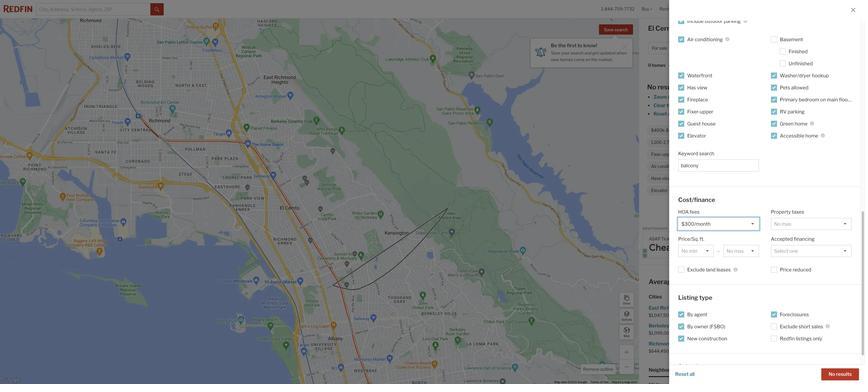 Task type: locate. For each thing, give the bounding box(es) containing it.
el right near
[[732, 278, 738, 286]]

1 vertical spatial results
[[837, 372, 852, 378]]

0 horizontal spatial to
[[578, 43, 583, 49]]

1 vertical spatial the
[[592, 57, 598, 62]]

parking up green home
[[788, 109, 805, 115]]

0 horizontal spatial all
[[668, 111, 673, 117]]

sale
[[660, 46, 668, 51], [793, 306, 803, 311], [694, 324, 704, 329], [804, 324, 813, 329], [697, 341, 706, 347], [809, 341, 818, 347]]

2 vertical spatial el
[[732, 278, 738, 286]]

2 horizontal spatial search
[[700, 151, 715, 157]]

City, Address, School, Agent, ZIP search field
[[36, 3, 150, 15]]

primary up rv parking
[[780, 97, 798, 103]]

conditioning down uppers
[[658, 164, 683, 169]]

homes down east richmond heights $1,047,500
[[671, 324, 686, 329]]

0 vertical spatial no results
[[648, 83, 680, 91]]

sale down sales
[[809, 341, 818, 347]]

pets allowed
[[780, 85, 809, 91]]

exclude short sales
[[780, 324, 824, 330]]

view for have view
[[662, 176, 672, 181]]

1 vertical spatial no
[[829, 372, 836, 378]]

error
[[631, 381, 638, 384]]

codes
[[702, 368, 717, 373]]

reset down clear
[[654, 111, 667, 117]]

0 vertical spatial cerrito,
[[656, 24, 680, 32]]

kensington homes for sale $1,849,000
[[752, 324, 813, 336]]

on inside save your search and get updated when new homes come on the market.
[[586, 57, 591, 62]]

your right one
[[728, 111, 738, 117]]

save down 844-
[[604, 27, 614, 32]]

homes down the berkeley homes for sale $1,095,000
[[673, 341, 689, 347]]

cerrito, up cities heading
[[740, 278, 764, 286]]

1 vertical spatial parking
[[788, 109, 805, 115]]

terms
[[591, 381, 600, 384]]

0 vertical spatial reset
[[654, 111, 667, 117]]

fixer-
[[688, 109, 700, 115], [651, 152, 663, 157]]

ba
[[799, 46, 804, 51]]

by down heights
[[688, 312, 694, 318]]

1 vertical spatial main
[[775, 164, 784, 169]]

reduced
[[793, 267, 812, 273]]

$644,450
[[649, 349, 669, 354]]

elevator down have view
[[651, 188, 668, 193]]

sale up listings at bottom right
[[804, 324, 813, 329]]

0 vertical spatial conditioning
[[695, 37, 723, 42]]

map
[[676, 103, 685, 109], [625, 381, 631, 384]]

map inside button
[[624, 334, 630, 338]]

report inside button
[[849, 228, 858, 231]]

on down the contract/pending
[[769, 164, 774, 169]]

0 horizontal spatial main
[[775, 164, 784, 169]]

homes inside kensington homes for sale $1,849,000
[[780, 324, 795, 329]]

map down options
[[624, 334, 630, 338]]

1 horizontal spatial results
[[837, 372, 852, 378]]

owner
[[695, 324, 709, 330]]

1 filters from the left
[[674, 111, 688, 117]]

to
[[578, 43, 583, 49], [768, 111, 773, 117]]

all down clear the map boundary button
[[668, 111, 673, 117]]

0 vertical spatial report
[[849, 228, 858, 231]]

1 vertical spatial exclude
[[688, 267, 705, 273]]

under
[[732, 140, 743, 145]]

ft. right price/sq.
[[700, 237, 705, 242]]

by left owner
[[688, 324, 694, 330]]

elevator
[[688, 133, 706, 139], [651, 188, 668, 193]]

0 horizontal spatial report
[[612, 381, 621, 384]]

list box down "fees"
[[679, 218, 759, 230]]

google image
[[2, 377, 21, 385]]

average
[[649, 278, 675, 286]]

2 vertical spatial the
[[667, 103, 675, 109]]

see
[[774, 111, 782, 117]]

primary bedroom on main
[[733, 164, 784, 169]]

leases
[[717, 267, 731, 273]]

one
[[713, 111, 721, 117]]

market.
[[599, 57, 613, 62]]

primary for primary bedroom on main
[[733, 164, 749, 169]]

sale inside the berkeley homes for sale $1,095,000
[[694, 324, 704, 329]]

sale inside richmond homes for sale $644,450
[[697, 341, 706, 347]]

1 horizontal spatial air
[[688, 37, 694, 42]]

1 horizontal spatial no results
[[829, 372, 852, 378]]

search inside save your search and get updated when new homes come on the market.
[[571, 51, 584, 55]]

exclude for exclude short sales
[[780, 324, 798, 330]]

keyword
[[679, 151, 699, 157]]

report for report a map error
[[612, 381, 621, 384]]

save your search and get updated when new homes come on the market.
[[551, 51, 627, 62]]

1 horizontal spatial conditioning
[[695, 37, 723, 42]]

east
[[649, 306, 659, 311]]

0 horizontal spatial map
[[555, 381, 561, 384]]

on for primary bedroom on main floor
[[821, 97, 826, 103]]

of right one
[[723, 111, 727, 117]]

1 horizontal spatial the
[[592, 57, 598, 62]]

rv
[[780, 109, 787, 115]]

1 vertical spatial primary
[[733, 164, 749, 169]]

1 horizontal spatial reset
[[676, 372, 689, 378]]

0 vertical spatial save
[[604, 27, 614, 32]]

1 horizontal spatial to
[[768, 111, 773, 117]]

2 vertical spatial on
[[769, 164, 774, 169]]

fixer- down 1,100-
[[651, 152, 663, 157]]

search down 'coming'
[[700, 151, 715, 157]]

homes inside zoom out clear the map boundary reset all filters or remove one of your filters below to see more homes
[[796, 111, 811, 117]]

ad region
[[643, 231, 862, 259]]

homes up '$629,000'
[[770, 306, 785, 311]]

report left a
[[612, 381, 621, 384]]

2 horizontal spatial the
[[667, 103, 675, 109]]

remove air conditioning image
[[686, 165, 689, 169]]

report for report ad
[[849, 228, 858, 231]]

0 horizontal spatial parking
[[724, 18, 741, 24]]

boundary
[[686, 103, 708, 109]]

for inside richmond homes for sale $644,450
[[690, 341, 696, 347]]

conditioning down homes
[[695, 37, 723, 42]]

cerrito,
[[656, 24, 680, 32], [740, 278, 764, 286]]

of
[[723, 111, 727, 117], [600, 381, 603, 384]]

richmond up $1,047,500
[[660, 306, 684, 311]]

1 vertical spatial map
[[625, 381, 631, 384]]

main for primary bedroom on main
[[775, 164, 784, 169]]

bedroom down the contract/pending
[[750, 164, 768, 169]]

ft.
[[683, 140, 687, 145], [700, 237, 705, 242]]

save for save your search and get updated when new homes come on the market.
[[551, 51, 561, 55]]

east richmond heights $1,047,500
[[649, 306, 703, 318]]

bedroom for primary bedroom on main floor
[[799, 97, 820, 103]]

0 horizontal spatial view
[[662, 176, 672, 181]]

list box right —
[[724, 245, 759, 257]]

2,750
[[664, 140, 675, 145]]

1 vertical spatial home
[[806, 133, 819, 139]]

homes right 0
[[652, 63, 666, 68]]

0 vertical spatial view
[[697, 85, 708, 91]]

2 vertical spatial search
[[700, 151, 715, 157]]

primary bedroom on main floor
[[780, 97, 850, 103]]

map for map
[[624, 334, 630, 338]]

air down el cerrito, ca homes for sale
[[688, 37, 694, 42]]

remove
[[695, 111, 712, 117]]

home for average
[[677, 278, 695, 286]]

1 vertical spatial cerrito,
[[740, 278, 764, 286]]

primary down communities
[[733, 164, 749, 169]]

fireplace up the boundary
[[688, 97, 708, 103]]

sale down owner
[[697, 341, 706, 347]]

your
[[562, 51, 570, 55], [728, 111, 738, 117]]

1 horizontal spatial all
[[690, 372, 695, 378]]

air up have
[[651, 164, 657, 169]]

2 filters from the left
[[739, 111, 752, 117]]

0 horizontal spatial primary
[[733, 164, 749, 169]]

1 horizontal spatial ca
[[765, 278, 775, 286]]

1 vertical spatial save
[[551, 51, 561, 55]]

0 horizontal spatial your
[[562, 51, 570, 55]]

short
[[799, 324, 811, 330]]

house
[[702, 121, 716, 127]]

for left owner
[[687, 324, 693, 329]]

0 vertical spatial fixer-
[[688, 109, 700, 115]]

draw button
[[620, 293, 635, 308]]

save inside button
[[604, 27, 614, 32]]

more
[[783, 111, 795, 117]]

for down owner
[[690, 341, 696, 347]]

list box down price/sq. ft.
[[679, 245, 714, 257]]

0 horizontal spatial el
[[648, 24, 654, 32]]

green home
[[780, 121, 808, 127]]

0 horizontal spatial results
[[658, 83, 680, 91]]

waterfront
[[688, 73, 713, 79]]

save inside save your search and get updated when new homes come on the market.
[[551, 51, 561, 55]]

schools link
[[679, 363, 852, 371]]

0 horizontal spatial filters
[[674, 111, 688, 117]]

sale down by agent
[[694, 324, 704, 329]]

exclude up redfin
[[780, 324, 798, 330]]

pets
[[780, 85, 791, 91]]

sale inside kensington homes for sale $1,849,000
[[804, 324, 813, 329]]

0 vertical spatial to
[[578, 43, 583, 49]]

el for el cerrito, ca homes for sale
[[648, 24, 654, 32]]

schools
[[679, 363, 701, 371]]

view for has view
[[697, 85, 708, 91]]

1 horizontal spatial primary
[[780, 97, 798, 103]]

el left cerrito on the bottom right of page
[[766, 209, 770, 215]]

0 vertical spatial air
[[688, 37, 694, 42]]

on
[[586, 57, 591, 62], [821, 97, 826, 103], [769, 164, 774, 169]]

0 vertical spatial land
[[785, 128, 793, 133]]

below
[[753, 111, 767, 117]]

1 horizontal spatial fixer-
[[688, 109, 700, 115]]

the right be
[[559, 43, 566, 49]]

1 horizontal spatial map
[[624, 334, 630, 338]]

by for by owner (fsbo)
[[688, 324, 694, 330]]

1 vertical spatial el
[[766, 209, 770, 215]]

1 horizontal spatial main
[[827, 97, 838, 103]]

homes up green home
[[796, 111, 811, 117]]

$400k-$4.5m
[[651, 128, 679, 133]]

fixer- for upper
[[688, 109, 700, 115]]

0 vertical spatial primary
[[780, 97, 798, 103]]

cerrito, up for sale button
[[656, 24, 680, 32]]

heights
[[685, 306, 703, 311]]

remove outline button
[[581, 365, 616, 375]]

sale right for
[[660, 46, 668, 51]]

el
[[648, 24, 654, 32], [766, 209, 770, 215], [732, 278, 738, 286]]

homes inside save your search and get updated when new homes come on the market.
[[560, 57, 573, 62]]

1 vertical spatial report
[[612, 381, 621, 384]]

for inside san francisco homes for sale $1,349,900
[[802, 341, 808, 347]]

on down and
[[586, 57, 591, 62]]

homes inside san francisco homes for sale $1,349,900
[[785, 341, 801, 347]]

0 vertical spatial el
[[648, 24, 654, 32]]

0 vertical spatial air conditioning
[[688, 37, 723, 42]]

home right accessible
[[806, 133, 819, 139]]

1 vertical spatial no results
[[829, 372, 852, 378]]

map region
[[0, 6, 714, 385]]

to left see
[[768, 111, 773, 117]]

washer/dryer hookup
[[780, 73, 829, 79]]

exclude up prices
[[688, 267, 705, 273]]

fireplace down 55+
[[699, 164, 717, 169]]

1-844-759-7732 link
[[601, 6, 635, 12]]

only
[[813, 336, 823, 342]]

neighborhoods element
[[649, 363, 685, 378]]

for left only
[[802, 341, 808, 347]]

filters down clear the map boundary button
[[674, 111, 688, 117]]

save up new
[[551, 51, 561, 55]]

home up listing
[[677, 278, 695, 286]]

1-844-759-7732
[[601, 6, 635, 12]]

2 vertical spatial exclude
[[780, 324, 798, 330]]

0 vertical spatial search
[[615, 27, 628, 32]]

the inside zoom out clear the map boundary reset all filters or remove one of your filters below to see more homes
[[667, 103, 675, 109]]

the up reset all filters button
[[667, 103, 675, 109]]

55+
[[709, 152, 717, 157]]

results inside button
[[837, 372, 852, 378]]

of left use
[[600, 381, 603, 384]]

for sale
[[652, 46, 668, 51]]

neighborhoods
[[649, 368, 685, 373]]

0 vertical spatial elevator
[[688, 133, 706, 139]]

zip codes
[[694, 368, 717, 373]]

1 vertical spatial land
[[706, 267, 716, 273]]

1 horizontal spatial bedroom
[[799, 97, 820, 103]]

ca up cities heading
[[765, 278, 775, 286]]

allowed
[[792, 85, 809, 91]]

for inside homes for sale $629,000
[[786, 306, 792, 311]]

0 vertical spatial your
[[562, 51, 570, 55]]

ft. right sq.
[[683, 140, 687, 145]]

remove fixer-uppers image
[[679, 153, 683, 156]]

richmond up $644,450
[[649, 341, 672, 347]]

soon,
[[720, 140, 731, 145]]

bedroom for primary bedroom on main
[[750, 164, 768, 169]]

1 vertical spatial by
[[688, 324, 694, 330]]

1 horizontal spatial save
[[604, 27, 614, 32]]

listing type
[[679, 295, 713, 302]]

1 vertical spatial of
[[600, 381, 603, 384]]

parking up sale
[[724, 18, 741, 24]]

1 horizontal spatial report
[[849, 228, 858, 231]]

0 vertical spatial on
[[586, 57, 591, 62]]

search up come in the right of the page
[[571, 51, 584, 55]]

el for el cerrito
[[766, 209, 770, 215]]

0 vertical spatial exclude
[[693, 152, 708, 157]]

view right has at the top right of the page
[[697, 85, 708, 91]]

filters left 'below'
[[739, 111, 752, 117]]

the down 'get'
[[592, 57, 598, 62]]

main for primary bedroom on main floor
[[827, 97, 838, 103]]

all inside zoom out clear the map boundary reset all filters or remove one of your filters below to see more homes
[[668, 111, 673, 117]]

map left the data
[[555, 381, 561, 384]]

home for green
[[795, 121, 808, 127]]

el cerrito
[[766, 209, 787, 215]]

filters
[[674, 111, 688, 117], [739, 111, 752, 117]]

0 horizontal spatial air
[[651, 164, 657, 169]]

no results
[[648, 83, 680, 91], [829, 372, 852, 378]]

bedroom down allowed
[[799, 97, 820, 103]]

home
[[795, 121, 808, 127], [806, 133, 819, 139], [677, 278, 695, 286]]

homes down kensington homes for sale $1,849,000
[[785, 341, 801, 347]]

all down schools
[[690, 372, 695, 378]]

0 horizontal spatial reset
[[654, 111, 667, 117]]

1 by from the top
[[688, 312, 694, 318]]

list box up the financing
[[771, 218, 852, 230]]

fixer- down the boundary
[[688, 109, 700, 115]]

list box
[[679, 218, 759, 230], [771, 218, 852, 230], [679, 245, 714, 257], [724, 245, 759, 257], [771, 245, 852, 257]]

map down out
[[676, 103, 685, 109]]

no
[[648, 83, 657, 91], [829, 372, 836, 378]]

0 vertical spatial map
[[624, 334, 630, 338]]

land up accessible
[[785, 128, 793, 133]]

terms of use link
[[591, 381, 609, 384]]

home up accessible home
[[795, 121, 808, 127]]

1 horizontal spatial land
[[785, 128, 793, 133]]

el cerrito link
[[766, 209, 787, 215]]

0 horizontal spatial cerrito,
[[656, 24, 680, 32]]

ca down 'include'
[[681, 24, 691, 32]]

reset down schools
[[676, 372, 689, 378]]

for down foreclosures
[[796, 324, 803, 329]]

land for townhouse,
[[785, 128, 793, 133]]

homes right new
[[560, 57, 573, 62]]

homes up redfin
[[780, 324, 795, 329]]

1 vertical spatial fireplace
[[699, 164, 717, 169]]

elevator down guest
[[688, 133, 706, 139]]

prices
[[696, 278, 715, 286]]

1 horizontal spatial air conditioning
[[688, 37, 723, 42]]

0 vertical spatial by
[[688, 312, 694, 318]]

map right a
[[625, 381, 631, 384]]

to right the first
[[578, 43, 583, 49]]

for up foreclosures
[[786, 306, 792, 311]]

for
[[716, 24, 725, 32], [786, 306, 792, 311], [687, 324, 693, 329], [796, 324, 803, 329], [690, 341, 696, 347], [802, 341, 808, 347]]

view right have
[[662, 176, 672, 181]]

(fsbo)
[[710, 324, 726, 330]]

1,100-2,750 sq. ft.
[[651, 140, 687, 145]]

sale up foreclosures
[[793, 306, 803, 311]]

1 vertical spatial view
[[662, 176, 672, 181]]

for inside the berkeley homes for sale $1,095,000
[[687, 324, 693, 329]]

sales
[[812, 324, 824, 330]]

exclude left 55+
[[693, 152, 708, 157]]

by owner (fsbo)
[[688, 324, 726, 330]]

land for exclude
[[706, 267, 716, 273]]

1 horizontal spatial no
[[829, 372, 836, 378]]

0 vertical spatial parking
[[724, 18, 741, 24]]

on left floor
[[821, 97, 826, 103]]

your down the first
[[562, 51, 570, 55]]

have
[[651, 176, 662, 181]]

2 by from the top
[[688, 324, 694, 330]]

have view
[[651, 176, 672, 181]]

report
[[849, 228, 858, 231], [612, 381, 621, 384]]

to inside zoom out clear the map boundary reset all filters or remove one of your filters below to see more homes
[[768, 111, 773, 117]]

search inside button
[[615, 27, 628, 32]]

0 vertical spatial main
[[827, 97, 838, 103]]

richmond inside east richmond heights $1,047,500
[[660, 306, 684, 311]]

east richmond heights link
[[649, 304, 749, 313]]

1 horizontal spatial search
[[615, 27, 628, 32]]

el up for
[[648, 24, 654, 32]]

1 vertical spatial all
[[690, 372, 695, 378]]

list box down the financing
[[771, 245, 852, 257]]

report left ad in the right of the page
[[849, 228, 858, 231]]

cities heading
[[649, 294, 856, 301]]

1 horizontal spatial on
[[769, 164, 774, 169]]

search down 759-
[[615, 27, 628, 32]]

reset inside zoom out clear the map boundary reset all filters or remove one of your filters below to see more homes
[[654, 111, 667, 117]]

google
[[578, 381, 587, 384]]

0 horizontal spatial save
[[551, 51, 561, 55]]

land up average home prices near el cerrito, ca
[[706, 267, 716, 273]]

1 horizontal spatial view
[[697, 85, 708, 91]]

air conditioning down homes
[[688, 37, 723, 42]]

property
[[771, 210, 791, 215]]

air conditioning down uppers
[[651, 164, 683, 169]]



Task type: vqa. For each thing, say whether or not it's contained in the screenshot.
Google
yes



Task type: describe. For each thing, give the bounding box(es) containing it.
list box for accepted financing
[[771, 245, 852, 257]]

1 vertical spatial conditioning
[[658, 164, 683, 169]]

submit search image
[[155, 7, 159, 12]]

data
[[561, 381, 567, 384]]

rv parking
[[780, 109, 805, 115]]

agent
[[695, 312, 708, 318]]

cost/finance
[[679, 196, 716, 204]]

of inside zoom out clear the map boundary reset all filters or remove one of your filters below to see more homes
[[723, 111, 727, 117]]

san francisco homes for sale $1,349,900
[[752, 341, 818, 354]]

0 horizontal spatial the
[[559, 43, 566, 49]]

map for map data ©2023 google
[[555, 381, 561, 384]]

0
[[648, 63, 651, 68]]

no inside no results button
[[829, 372, 836, 378]]

include
[[688, 18, 704, 24]]

homes for sale $629,000
[[752, 306, 803, 318]]

$1,095,000
[[649, 331, 673, 336]]

draw
[[623, 302, 631, 306]]

no results inside no results button
[[829, 372, 852, 378]]

1,100-
[[651, 140, 664, 145]]

0 vertical spatial no
[[648, 83, 657, 91]]

list box for hoa fees
[[679, 218, 759, 230]]

save for save search
[[604, 27, 614, 32]]

homes inside homes for sale $629,000
[[770, 306, 785, 311]]

accepted
[[771, 237, 793, 242]]

average home prices near el cerrito, ca
[[649, 278, 775, 286]]

$1,849,000
[[752, 331, 776, 336]]

uppers
[[663, 152, 676, 157]]

sale inside san francisco homes for sale $1,349,900
[[809, 341, 818, 347]]

berkeley
[[649, 324, 670, 329]]

map inside zoom out clear the map boundary reset all filters or remove one of your filters below to see more homes
[[676, 103, 685, 109]]

studio+ / 4+ ba
[[774, 46, 804, 51]]

homes inside the berkeley homes for sale $1,095,000
[[671, 324, 686, 329]]

reset inside button
[[676, 372, 689, 378]]

1 horizontal spatial elevator
[[688, 133, 706, 139]]

san
[[752, 341, 761, 347]]

advertisement
[[643, 226, 668, 231]]

by for by agent
[[688, 312, 694, 318]]

your inside zoom out clear the map boundary reset all filters or remove one of your filters below to see more homes
[[728, 111, 738, 117]]

fixer- for uppers
[[651, 152, 663, 157]]

/
[[790, 46, 792, 51]]

construction
[[699, 336, 728, 342]]

keyword search
[[679, 151, 715, 157]]

exclude 55+ communities
[[693, 152, 744, 157]]

list box for property taxes
[[771, 218, 852, 230]]

sale
[[726, 24, 740, 32]]

taxes
[[792, 210, 805, 215]]

primary for primary bedroom on main floor
[[780, 97, 798, 103]]

has
[[688, 85, 696, 91]]

map data ©2023 google
[[555, 381, 587, 384]]

include outdoor parking
[[688, 18, 741, 24]]

to inside dialog
[[578, 43, 583, 49]]

outline
[[600, 367, 614, 372]]

$1,349,900
[[752, 349, 776, 354]]

0 horizontal spatial elevator
[[651, 188, 668, 193]]

green
[[780, 121, 794, 127]]

use
[[604, 381, 609, 384]]

report a map error link
[[612, 381, 638, 384]]

for inside kensington homes for sale $1,849,000
[[796, 324, 803, 329]]

no results button
[[822, 369, 860, 381]]

0 horizontal spatial map
[[625, 381, 631, 384]]

come
[[574, 57, 585, 62]]

hookup
[[812, 73, 829, 79]]

on for primary bedroom on main
[[769, 164, 774, 169]]

studio+ / 4+ ba button
[[770, 42, 810, 54]]

7732
[[625, 6, 635, 12]]

0 horizontal spatial ft.
[[683, 140, 687, 145]]

for down include outdoor parking
[[716, 24, 725, 32]]

for
[[652, 46, 659, 51]]

reset all
[[676, 372, 695, 378]]

sale inside homes for sale $629,000
[[793, 306, 803, 311]]

search for save search
[[615, 27, 628, 32]]

homes inside richmond homes for sale $644,450
[[673, 341, 689, 347]]

remove outline
[[584, 367, 614, 372]]

759-
[[615, 6, 625, 12]]

exclude for exclude land leases
[[688, 267, 705, 273]]

homes
[[692, 24, 714, 32]]

sq.
[[676, 140, 682, 145]]

844-
[[605, 6, 615, 12]]

clear the map boundary button
[[654, 103, 708, 109]]

redfin listings only
[[780, 336, 823, 342]]

cities
[[649, 295, 662, 300]]

sale inside button
[[660, 46, 668, 51]]

1-
[[601, 6, 605, 12]]

your inside save your search and get updated when new homes come on the market.
[[562, 51, 570, 55]]

$4.5m
[[666, 128, 679, 133]]

1 horizontal spatial cerrito,
[[740, 278, 764, 286]]

fees
[[690, 210, 700, 215]]

home for accessible
[[806, 133, 819, 139]]

—
[[717, 249, 721, 254]]

foreclosures
[[780, 312, 809, 318]]

richmond inside richmond homes for sale $644,450
[[649, 341, 672, 347]]

has view
[[688, 85, 708, 91]]

by agent
[[688, 312, 708, 318]]

$629,000
[[752, 313, 773, 318]]

report ad button
[[849, 228, 862, 232]]

hoa
[[679, 210, 689, 215]]

0 vertical spatial ca
[[681, 24, 691, 32]]

new
[[688, 336, 698, 342]]

0 horizontal spatial no results
[[648, 83, 680, 91]]

e.g. office, balcony, modern text field
[[681, 163, 757, 169]]

search for keyword search
[[700, 151, 715, 157]]

zip codes element
[[694, 363, 717, 378]]

price reduced
[[780, 267, 812, 273]]

when
[[617, 51, 627, 55]]

be
[[551, 43, 558, 49]]

finished
[[789, 49, 808, 54]]

be the first to know! dialog
[[531, 35, 633, 67]]

1 horizontal spatial ft.
[[700, 237, 705, 242]]

save search
[[604, 27, 628, 32]]

cerrito
[[771, 209, 787, 215]]

or
[[689, 111, 694, 117]]

exclude for exclude 55+ communities
[[693, 152, 708, 157]]

get
[[593, 51, 599, 55]]

all inside button
[[690, 372, 695, 378]]

$400k-
[[651, 128, 666, 133]]

homes inside 0 homes •
[[652, 63, 666, 68]]

ad
[[859, 228, 862, 231]]

financing
[[794, 237, 815, 242]]

guest house
[[688, 121, 716, 127]]

communities
[[718, 152, 744, 157]]

0 homes •
[[648, 63, 670, 68]]

1 vertical spatial air conditioning
[[651, 164, 683, 169]]

richmond homes for sale $644,450
[[649, 341, 706, 354]]

save search button
[[599, 24, 633, 35]]

0 vertical spatial fireplace
[[688, 97, 708, 103]]

accessible home
[[780, 133, 819, 139]]

and
[[585, 51, 592, 55]]

1 horizontal spatial el
[[732, 278, 738, 286]]

0 horizontal spatial of
[[600, 381, 603, 384]]

kensington
[[752, 324, 779, 329]]

the inside save your search and get updated when new homes come on the market.
[[592, 57, 598, 62]]

francisco
[[762, 341, 784, 347]]

price
[[780, 267, 792, 273]]

exclude land leases
[[688, 267, 731, 273]]

1 vertical spatial ca
[[765, 278, 775, 286]]

contract/pending
[[744, 140, 778, 145]]



